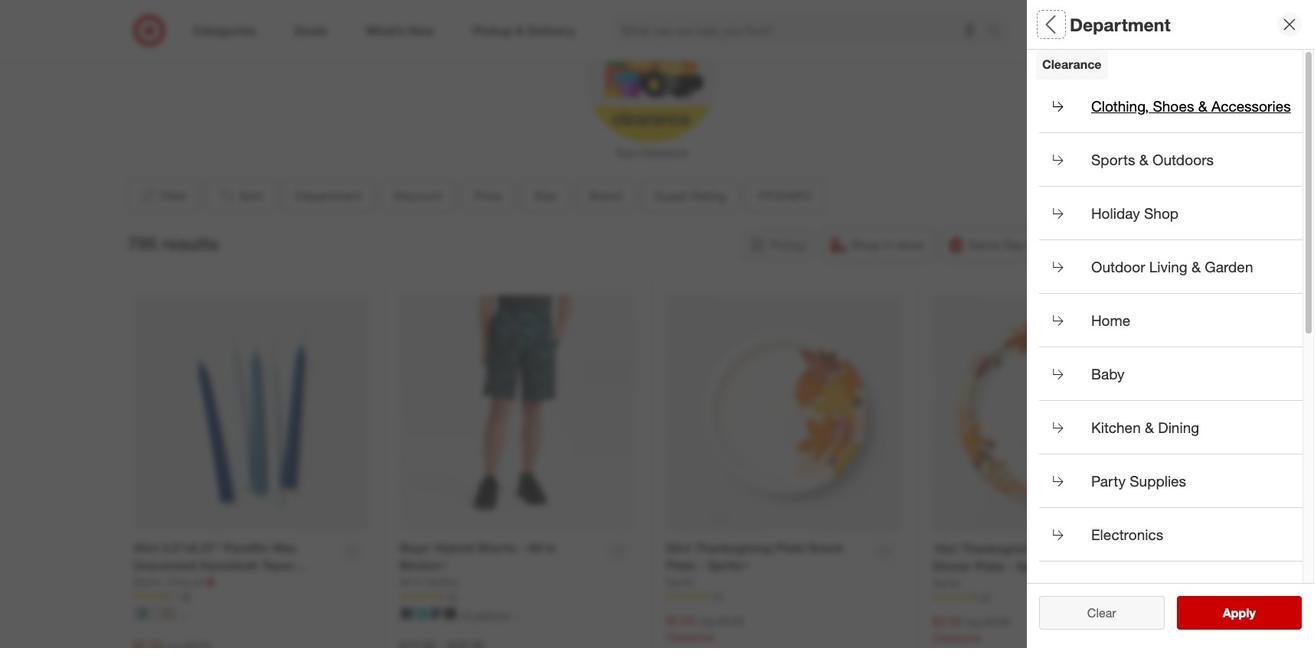Task type: describe. For each thing, give the bounding box(es) containing it.
$3.00 for -
[[985, 616, 1011, 629]]

thanksgiving for -
[[961, 542, 1039, 557]]

pickup button
[[741, 228, 817, 262]]

1 link
[[1139, 14, 1172, 47]]

kitchen & dining
[[1092, 419, 1200, 436]]

outdoor living & garden button
[[1039, 240, 1303, 294]]

all for all filters
[[1039, 14, 1061, 35]]

42
[[447, 591, 458, 603]]

store
[[897, 238, 924, 253]]

baby
[[1092, 365, 1125, 383]]

holiday shop button
[[1039, 187, 1303, 240]]

clearance down 35
[[933, 632, 982, 645]]

clearance down the 47
[[666, 631, 715, 644]]

0 horizontal spatial guest
[[654, 189, 687, 204]]

spritz link for plate
[[666, 575, 695, 591]]

outdoor living & garden
[[1092, 258, 1254, 276]]

1 horizontal spatial department button
[[1039, 50, 1314, 103]]

apply button
[[1177, 597, 1302, 630]]

45ct
[[133, 541, 158, 556]]

home button
[[1039, 294, 1303, 348]]

at
[[193, 576, 202, 589]]

35 link
[[933, 591, 1170, 605]]

kitchen
[[1092, 419, 1141, 436]]

home
[[1092, 312, 1131, 329]]

kitchen & dining button
[[1039, 401, 1303, 455]]

1 horizontal spatial size button
[[1039, 211, 1314, 264]]

party
[[1092, 472, 1126, 490]]

search
[[981, 24, 1017, 40]]

discount inside all filters dialog
[[1039, 119, 1101, 137]]

spritz only at ¬
[[133, 575, 215, 591]]

see results
[[1207, 606, 1272, 621]]

35
[[980, 592, 991, 604]]

& right shoes
[[1199, 97, 1208, 115]]

discount button inside all filters dialog
[[1039, 103, 1314, 157]]

0 horizontal spatial fpo/apo
[[758, 189, 812, 204]]

wax
[[272, 541, 297, 556]]

0 vertical spatial brand button
[[576, 179, 635, 213]]

in for motion
[[415, 576, 423, 589]]

clothing,
[[1092, 97, 1149, 115]]

electronics button
[[1039, 509, 1303, 562]]

day
[[1004, 238, 1025, 253]]

1
[[1162, 16, 1166, 25]]

dinner
[[933, 559, 972, 575]]

clear button
[[1039, 597, 1165, 630]]

filter
[[160, 189, 187, 204]]

price button inside all filters dialog
[[1039, 157, 1314, 211]]

accessories
[[1212, 97, 1291, 115]]

unscented
[[133, 559, 196, 574]]

45ct 3.5"x0.37" paraffin wax unscented hanukkah taper candle - spritz™ link
[[133, 540, 333, 591]]

garden
[[1205, 258, 1254, 276]]

out
[[1122, 439, 1143, 457]]

$2.55 for dinner
[[933, 614, 963, 630]]

What can we help you find? suggestions appear below search field
[[612, 14, 991, 47]]

toys
[[615, 147, 636, 160]]

all
[[1112, 606, 1124, 621]]

0 horizontal spatial size button
[[521, 179, 570, 213]]

delivery
[[1028, 238, 1072, 253]]

2 vertical spatial department
[[295, 189, 361, 204]]

guest inside all filters dialog
[[1039, 334, 1080, 351]]

0 horizontal spatial spritz link
[[133, 575, 165, 591]]

clearance inside 'link'
[[639, 147, 688, 160]]

same
[[969, 238, 1000, 253]]

rating inside all filters dialog
[[1084, 334, 1130, 351]]

toys clearance link
[[573, 5, 730, 161]]

all in motion
[[400, 576, 459, 589]]

stock
[[1163, 439, 1199, 457]]

& right living
[[1192, 258, 1201, 276]]

42 link
[[400, 591, 636, 604]]

boys' hybrid shorts - all in motion™
[[400, 541, 556, 574]]

shipping
[[1117, 238, 1165, 253]]

clearance inside department dialog
[[1043, 57, 1102, 72]]

36
[[181, 591, 191, 603]]

0 vertical spatial brand
[[589, 189, 622, 204]]

pattern
[[1086, 542, 1129, 557]]

boys' hybrid shorts - all in motion™ link
[[400, 540, 600, 575]]

sports & outdoors
[[1092, 151, 1214, 168]]

shipping button
[[1089, 228, 1175, 262]]

hanukkah
[[200, 559, 258, 574]]

47
[[714, 591, 724, 603]]

outdoors
[[1153, 151, 1214, 168]]

outdoor
[[1092, 258, 1146, 276]]

party supplies button
[[1039, 455, 1303, 509]]

sort button
[[205, 179, 276, 213]]

apply
[[1223, 606, 1256, 621]]

$3.00 for spritz™
[[718, 615, 744, 628]]

reg for -
[[699, 615, 715, 628]]

47 link
[[666, 591, 902, 604]]

1 vertical spatial department button
[[282, 179, 374, 213]]

plate inside 20ct thanksgiving plaid snack plate - spritz™
[[666, 559, 696, 574]]

of
[[1147, 439, 1159, 457]]

plate inside 10ct thanksgiving leaves pattern dinner plate - spritz™
[[975, 559, 1005, 575]]

department dialog
[[1027, 0, 1314, 649]]

¬
[[205, 575, 215, 591]]

supplies
[[1130, 472, 1187, 490]]

reg for plate
[[966, 616, 982, 629]]

baby button
[[1039, 348, 1303, 401]]

795
[[128, 233, 157, 254]]

spritz for plate
[[666, 576, 695, 589]]

clear for clear all
[[1080, 606, 1109, 621]]



Task type: vqa. For each thing, say whether or not it's contained in the screenshot.
$5.00
no



Task type: locate. For each thing, give the bounding box(es) containing it.
0 vertical spatial department button
[[1039, 50, 1314, 103]]

clear for clear
[[1088, 606, 1117, 621]]

all right shorts
[[528, 541, 543, 556]]

all for all in motion
[[400, 576, 412, 589]]

0 vertical spatial results
[[162, 233, 219, 254]]

shorts
[[477, 541, 516, 556]]

clear all
[[1080, 606, 1124, 621]]

1 horizontal spatial brand
[[1039, 280, 1081, 298]]

plate
[[666, 559, 696, 574], [975, 559, 1005, 575]]

thanksgiving up 35
[[961, 542, 1039, 557]]

0 horizontal spatial $2.55 reg $3.00 clearance
[[666, 614, 744, 644]]

2 horizontal spatial spritz link
[[933, 576, 961, 591]]

include
[[1070, 439, 1118, 457]]

size
[[534, 189, 557, 204], [1039, 226, 1068, 244]]

brand inside all filters dialog
[[1039, 280, 1081, 298]]

$2.55 down the dinner
[[933, 614, 963, 630]]

guest rating down toys clearance
[[654, 189, 726, 204]]

thanksgiving up the 47
[[695, 541, 772, 556]]

- inside 10ct thanksgiving leaves pattern dinner plate - spritz™
[[1008, 559, 1013, 575]]

1 vertical spatial shop
[[851, 238, 880, 253]]

1 vertical spatial department
[[1039, 66, 1123, 83]]

dining
[[1158, 419, 1200, 436]]

0 horizontal spatial $2.55
[[666, 614, 696, 629]]

clearance right toys
[[639, 147, 688, 160]]

1 horizontal spatial shop
[[1144, 204, 1179, 222]]

electronics
[[1092, 526, 1164, 544]]

see results button
[[1177, 597, 1302, 630]]

spritz link down the 20ct
[[666, 575, 695, 591]]

fpo/apo up pickup
[[758, 189, 812, 204]]

2 horizontal spatial all
[[1039, 14, 1061, 35]]

2 vertical spatial in
[[415, 576, 423, 589]]

clear all button
[[1039, 597, 1165, 630]]

0 vertical spatial fpo/apo
[[758, 189, 812, 204]]

health
[[1092, 580, 1134, 597]]

results inside button
[[1232, 606, 1272, 621]]

0 vertical spatial guest rating
[[654, 189, 726, 204]]

1 vertical spatial brand button
[[1039, 264, 1314, 318]]

0 horizontal spatial guest rating button
[[641, 179, 739, 213]]

all filters
[[1039, 14, 1113, 35]]

1 horizontal spatial discount
[[1039, 119, 1101, 137]]

0 horizontal spatial spritz
[[133, 576, 161, 589]]

motion™
[[400, 559, 447, 574]]

guest rating
[[654, 189, 726, 204], [1039, 334, 1130, 351]]

results for see results
[[1232, 606, 1272, 621]]

1 horizontal spatial $2.55
[[933, 614, 963, 630]]

boys' hybrid shorts - all in motion™ image
[[400, 296, 636, 531], [400, 296, 636, 531]]

0 horizontal spatial discount
[[393, 189, 442, 204]]

1 horizontal spatial discount button
[[1039, 103, 1314, 157]]

1 vertical spatial rating
[[1084, 334, 1130, 351]]

spritz inside spritz only at ¬
[[133, 576, 161, 589]]

1 vertical spatial brand
[[1039, 280, 1081, 298]]

fpo/apo button up stock
[[1039, 372, 1314, 425]]

2 horizontal spatial spritz™
[[1016, 559, 1058, 575]]

& right sports
[[1140, 151, 1149, 168]]

results right 795
[[162, 233, 219, 254]]

45ct 3.5"x0.37" paraffin wax unscented hanukkah taper candle - spritz™ image
[[133, 296, 369, 531], [133, 296, 369, 531]]

in inside shop in store button
[[884, 238, 893, 253]]

guest rating inside all filters dialog
[[1039, 334, 1130, 351]]

thanksgiving inside 10ct thanksgiving leaves pattern dinner plate - spritz™
[[961, 542, 1039, 557]]

2 horizontal spatial in
[[884, 238, 893, 253]]

taper
[[262, 559, 294, 574]]

1 vertical spatial all
[[528, 541, 543, 556]]

1 horizontal spatial in
[[546, 541, 556, 556]]

same day delivery
[[969, 238, 1072, 253]]

1 vertical spatial guest
[[1039, 334, 1080, 351]]

0 horizontal spatial guest rating
[[654, 189, 726, 204]]

all filters dialog
[[1027, 0, 1314, 649]]

1 vertical spatial in
[[546, 541, 556, 556]]

0 horizontal spatial price button
[[461, 179, 515, 213]]

spritz
[[133, 576, 161, 589], [666, 576, 695, 589], [933, 577, 961, 590]]

0 vertical spatial department
[[1070, 14, 1171, 35]]

- inside "45ct 3.5"x0.37" paraffin wax unscented hanukkah taper candle - spritz™"
[[178, 576, 183, 591]]

shop in store button
[[823, 228, 934, 262]]

45ct 3.5"x0.37" paraffin wax unscented hanukkah taper candle - spritz™
[[133, 541, 297, 591]]

clearance down all filters on the right top of the page
[[1043, 57, 1102, 72]]

pickup
[[770, 238, 807, 253]]

plaid
[[776, 541, 805, 556]]

spritz down unscented
[[133, 576, 161, 589]]

spritz down the 20ct
[[666, 576, 695, 589]]

in left store
[[884, 238, 893, 253]]

all in motion link
[[400, 575, 459, 591]]

fpo/apo down baby
[[1039, 387, 1106, 405]]

all inside 'boys' hybrid shorts - all in motion™'
[[528, 541, 543, 556]]

795 results
[[128, 233, 219, 254]]

0 horizontal spatial brand button
[[576, 179, 635, 213]]

fpo/apo button
[[745, 179, 825, 213], [1039, 372, 1314, 425]]

in inside 'boys' hybrid shorts - all in motion™'
[[546, 541, 556, 556]]

$2.55 down the 20ct
[[666, 614, 696, 629]]

snack
[[808, 541, 844, 556]]

2 clear from the left
[[1088, 606, 1117, 621]]

20ct
[[666, 541, 691, 556]]

see
[[1207, 606, 1229, 621]]

$2.55 reg $3.00 clearance
[[666, 614, 744, 644], [933, 614, 1011, 645]]

& up of
[[1145, 419, 1154, 436]]

0 vertical spatial fpo/apo button
[[745, 179, 825, 213]]

1 horizontal spatial reg
[[966, 616, 982, 629]]

36 link
[[133, 591, 369, 604]]

1 horizontal spatial price button
[[1039, 157, 1314, 211]]

shop in store
[[851, 238, 924, 253]]

1 horizontal spatial brand button
[[1039, 264, 1314, 318]]

in
[[884, 238, 893, 253], [546, 541, 556, 556], [415, 576, 423, 589]]

2 vertical spatial all
[[400, 576, 412, 589]]

10ct thanksgiving leaves pattern dinner plate - spritz™ image
[[933, 296, 1170, 532], [933, 296, 1170, 532]]

all
[[1039, 14, 1061, 35], [528, 541, 543, 556], [400, 576, 412, 589]]

price button
[[1039, 157, 1314, 211], [461, 179, 515, 213]]

$2.55 reg $3.00 clearance down 35
[[933, 614, 1011, 645]]

fpo/apo button up pickup
[[745, 179, 825, 213]]

clearance
[[1043, 57, 1102, 72], [639, 147, 688, 160], [666, 631, 715, 644], [933, 632, 982, 645]]

0 horizontal spatial plate
[[666, 559, 696, 574]]

search button
[[981, 14, 1017, 51]]

- inside 20ct thanksgiving plaid snack plate - spritz™
[[699, 559, 704, 574]]

thanksgiving inside 20ct thanksgiving plaid snack plate - spritz™
[[695, 541, 772, 556]]

results
[[162, 233, 219, 254], [1232, 606, 1272, 621]]

in inside all in motion link
[[415, 576, 423, 589]]

living
[[1150, 258, 1188, 276]]

0 horizontal spatial discount button
[[380, 179, 455, 213]]

reg
[[699, 615, 715, 628], [966, 616, 982, 629]]

1 vertical spatial size
[[1039, 226, 1068, 244]]

rating
[[691, 189, 726, 204], [1084, 334, 1130, 351]]

1 vertical spatial guest rating
[[1039, 334, 1130, 351]]

1 vertical spatial fpo/apo
[[1039, 387, 1106, 405]]

1 horizontal spatial spritz™
[[708, 559, 749, 574]]

0 horizontal spatial department button
[[282, 179, 374, 213]]

paraffin
[[224, 541, 269, 556]]

toys clearance
[[615, 147, 688, 160]]

size inside all filters dialog
[[1039, 226, 1068, 244]]

price
[[1039, 173, 1075, 190], [474, 189, 502, 204]]

holiday
[[1092, 204, 1140, 222]]

shoes
[[1153, 97, 1195, 115]]

0 horizontal spatial thanksgiving
[[695, 541, 772, 556]]

0 vertical spatial shop
[[1144, 204, 1179, 222]]

brand down toys
[[589, 189, 622, 204]]

0 vertical spatial in
[[884, 238, 893, 253]]

1 horizontal spatial $2.55 reg $3.00 clearance
[[933, 614, 1011, 645]]

same day delivery button
[[940, 228, 1082, 262]]

guest
[[654, 189, 687, 204], [1039, 334, 1080, 351]]

20ct thanksgiving plaid snack plate - spritz™ image
[[666, 296, 902, 531], [666, 296, 902, 531]]

1 horizontal spatial results
[[1232, 606, 1272, 621]]

fpo/apo inside all filters dialog
[[1039, 387, 1106, 405]]

holiday shop
[[1092, 204, 1179, 222]]

spritz™
[[708, 559, 749, 574], [1016, 559, 1058, 575], [186, 576, 227, 591]]

1 horizontal spatial size
[[1039, 226, 1068, 244]]

0 horizontal spatial price
[[474, 189, 502, 204]]

0 vertical spatial guest rating button
[[641, 179, 739, 213]]

0 horizontal spatial rating
[[691, 189, 726, 204]]

clear inside all filters dialog
[[1080, 606, 1109, 621]]

Include out of stock checkbox
[[1039, 440, 1055, 455]]

$2.55 reg $3.00 clearance for plate
[[933, 614, 1011, 645]]

hybrid
[[435, 541, 474, 556]]

guest rating button
[[641, 179, 739, 213], [1039, 318, 1314, 372]]

spritz link for dinner
[[933, 576, 961, 591]]

1 horizontal spatial fpo/apo
[[1039, 387, 1106, 405]]

0 vertical spatial discount button
[[1039, 103, 1314, 157]]

include out of stock
[[1070, 439, 1199, 457]]

10ct
[[933, 542, 958, 557]]

shop up shipping
[[1144, 204, 1179, 222]]

plate down the 20ct
[[666, 559, 696, 574]]

0 horizontal spatial brand
[[589, 189, 622, 204]]

$2.55 for plate
[[666, 614, 696, 629]]

1 horizontal spatial plate
[[975, 559, 1005, 575]]

0 horizontal spatial in
[[415, 576, 423, 589]]

0 horizontal spatial shop
[[851, 238, 880, 253]]

2 horizontal spatial spritz
[[933, 577, 961, 590]]

shop inside button
[[1144, 204, 1179, 222]]

boys'
[[400, 541, 432, 556]]

shop
[[1144, 204, 1179, 222], [851, 238, 880, 253]]

clothing, shoes & accessories
[[1092, 97, 1291, 115]]

filter button
[[128, 179, 199, 213]]

1 vertical spatial fpo/apo button
[[1039, 372, 1314, 425]]

in right shorts
[[546, 541, 556, 556]]

$2.55 reg $3.00 clearance for -
[[666, 614, 744, 644]]

sort
[[239, 189, 263, 204]]

1 horizontal spatial guest rating button
[[1039, 318, 1314, 372]]

party supplies
[[1092, 472, 1187, 490]]

0 vertical spatial discount
[[1039, 119, 1101, 137]]

clear inside department dialog
[[1088, 606, 1117, 621]]

$2.55 reg $3.00 clearance down the 47
[[666, 614, 744, 644]]

1 horizontal spatial guest rating
[[1039, 334, 1130, 351]]

spritz™ inside 20ct thanksgiving plaid snack plate - spritz™
[[708, 559, 749, 574]]

10ct thanksgiving leaves pattern dinner plate - spritz™
[[933, 542, 1129, 575]]

all left filters
[[1039, 14, 1061, 35]]

shop left store
[[851, 238, 880, 253]]

0 vertical spatial rating
[[691, 189, 726, 204]]

spritz™ inside "45ct 3.5"x0.37" paraffin wax unscented hanukkah taper candle - spritz™"
[[186, 576, 227, 591]]

1 horizontal spatial spritz link
[[666, 575, 695, 591]]

0 horizontal spatial fpo/apo button
[[745, 179, 825, 213]]

1 clear from the left
[[1080, 606, 1109, 621]]

department inside all filters dialog
[[1039, 66, 1123, 83]]

0 vertical spatial size
[[534, 189, 557, 204]]

only
[[168, 576, 190, 589]]

spritz down the dinner
[[933, 577, 961, 590]]

0 horizontal spatial results
[[162, 233, 219, 254]]

$3.00 down 35
[[985, 616, 1011, 629]]

20ct thanksgiving plaid snack plate - spritz™ link
[[666, 540, 866, 575]]

1 horizontal spatial fpo/apo button
[[1039, 372, 1314, 425]]

shop inside button
[[851, 238, 880, 253]]

all inside all filters dialog
[[1039, 14, 1061, 35]]

sports
[[1092, 151, 1136, 168]]

results right see
[[1232, 606, 1272, 621]]

reg down 35
[[966, 616, 982, 629]]

guest rating down home
[[1039, 334, 1130, 351]]

0 horizontal spatial all
[[400, 576, 412, 589]]

brand button
[[576, 179, 635, 213], [1039, 264, 1314, 318]]

discount
[[1039, 119, 1101, 137], [393, 189, 442, 204]]

in down motion™
[[415, 576, 423, 589]]

motion
[[426, 576, 459, 589]]

results for 795 results
[[162, 233, 219, 254]]

0 horizontal spatial size
[[534, 189, 557, 204]]

0 horizontal spatial reg
[[699, 615, 715, 628]]

1 horizontal spatial rating
[[1084, 334, 1130, 351]]

0 vertical spatial all
[[1039, 14, 1061, 35]]

10ct thanksgiving leaves pattern dinner plate - spritz™ link
[[933, 541, 1134, 576]]

1 horizontal spatial price
[[1039, 173, 1075, 190]]

spritz link down the dinner
[[933, 576, 961, 591]]

1 vertical spatial guest rating button
[[1039, 318, 1314, 372]]

spritz link down unscented
[[133, 575, 165, 591]]

thanksgiving for spritz™
[[695, 541, 772, 556]]

price inside all filters dialog
[[1039, 173, 1075, 190]]

- inside 'boys' hybrid shorts - all in motion™'
[[519, 541, 524, 556]]

department inside dialog
[[1070, 14, 1171, 35]]

1 vertical spatial discount button
[[380, 179, 455, 213]]

plate up 35
[[975, 559, 1005, 575]]

1 vertical spatial results
[[1232, 606, 1272, 621]]

0 horizontal spatial spritz™
[[186, 576, 227, 591]]

1 horizontal spatial guest
[[1039, 334, 1080, 351]]

1 vertical spatial discount
[[393, 189, 442, 204]]

spritz™ inside 10ct thanksgiving leaves pattern dinner plate - spritz™
[[1016, 559, 1058, 575]]

leaves
[[1042, 542, 1083, 557]]

1 horizontal spatial all
[[528, 541, 543, 556]]

clear down health
[[1088, 606, 1117, 621]]

all inside all in motion link
[[400, 576, 412, 589]]

in for store
[[884, 238, 893, 253]]

3.5"x0.37"
[[162, 541, 220, 556]]

reg down the 47
[[699, 615, 715, 628]]

$3.00 down the 47
[[718, 615, 744, 628]]

clear left all
[[1080, 606, 1109, 621]]

0 vertical spatial guest
[[654, 189, 687, 204]]

spritz for dinner
[[933, 577, 961, 590]]

all down motion™
[[400, 576, 412, 589]]

1 horizontal spatial $3.00
[[985, 616, 1011, 629]]

1 horizontal spatial thanksgiving
[[961, 542, 1039, 557]]

1 horizontal spatial spritz
[[666, 576, 695, 589]]

0 horizontal spatial $3.00
[[718, 615, 744, 628]]

brand down delivery
[[1039, 280, 1081, 298]]



